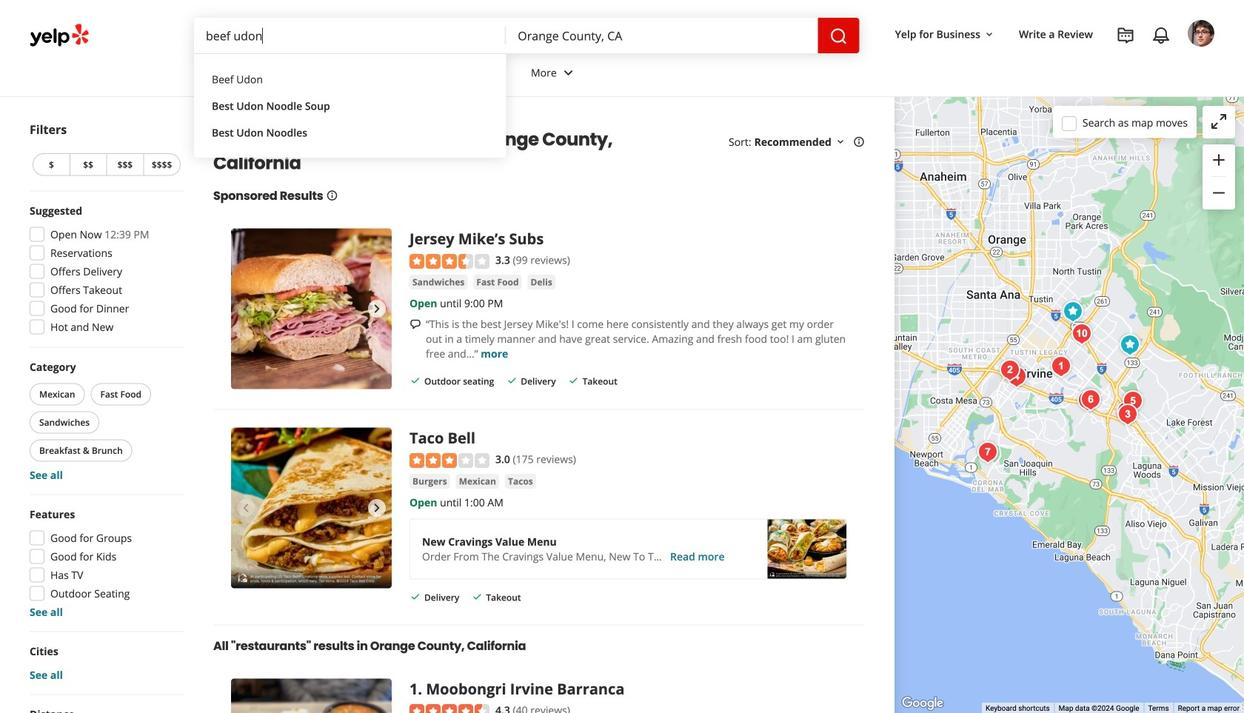 Task type: vqa. For each thing, say whether or not it's contained in the screenshot.
bottom to
no



Task type: locate. For each thing, give the bounding box(es) containing it.
1 24 chevron down v2 image from the left
[[265, 64, 282, 82]]

slideshow element
[[231, 228, 392, 389], [231, 428, 392, 588]]

1 16 checkmark v2 image from the left
[[506, 375, 518, 387]]

google image
[[898, 694, 947, 713]]

None field
[[194, 18, 506, 53], [506, 18, 818, 53], [194, 18, 506, 53]]

2 previous image from the top
[[237, 499, 255, 517]]

james p. image
[[1188, 20, 1215, 47]]

1 horizontal spatial 16 checkmark v2 image
[[568, 375, 580, 387]]

group
[[1203, 144, 1235, 210], [25, 203, 184, 339], [27, 360, 184, 483], [25, 507, 184, 620], [30, 644, 184, 682]]

slideshow element for the 3.3 star rating image
[[231, 228, 392, 389]]

2 slideshow element from the top
[[231, 428, 392, 588]]

4.3 star rating image
[[410, 704, 490, 713]]

3 24 chevron down v2 image from the left
[[560, 64, 577, 82]]

zoom in image
[[1210, 151, 1228, 169]]

nep cafe by kei concepts image
[[1067, 319, 1097, 349]]

search image
[[830, 27, 848, 45]]

1 horizontal spatial 24 chevron down v2 image
[[490, 64, 507, 82]]

2 24 chevron down v2 image from the left
[[490, 64, 507, 82]]

3 star rating image
[[410, 453, 490, 468]]

16 checkmark v2 image
[[506, 375, 518, 387], [568, 375, 580, 387]]

user actions element
[[883, 19, 1235, 110]]

0 horizontal spatial 24 chevron down v2 image
[[265, 64, 282, 82]]

1 previous image from the top
[[237, 300, 255, 318]]

  text field
[[194, 18, 506, 53]]

2 horizontal spatial 24 chevron down v2 image
[[560, 64, 577, 82]]

projects image
[[1117, 27, 1135, 44]]

0 vertical spatial previous image
[[237, 300, 255, 318]]

address, neighborhood, city, state or zip text field
[[506, 18, 818, 53]]

things to do, nail salons, plumbers text field
[[194, 18, 506, 53]]

postino park place image
[[1002, 362, 1032, 392]]

panera bread image
[[1115, 330, 1145, 360]]

0 vertical spatial slideshow element
[[231, 228, 392, 389]]

map region
[[716, 0, 1244, 713]]

next image
[[368, 300, 386, 318]]

expand map image
[[1210, 113, 1228, 130]]

16 checkmark v2 image
[[410, 375, 421, 387], [410, 591, 421, 603], [471, 591, 483, 603]]

24 chevron down v2 image
[[265, 64, 282, 82], [490, 64, 507, 82], [560, 64, 577, 82]]

previous image
[[237, 300, 255, 318], [237, 499, 255, 517]]

notifications image
[[1152, 27, 1170, 44]]

1 slideshow element from the top
[[231, 228, 392, 389]]

joey newport beach image
[[973, 438, 1003, 467]]

1 vertical spatial previous image
[[237, 499, 255, 517]]

None search field
[[194, 18, 860, 53]]

0 horizontal spatial 16 checkmark v2 image
[[506, 375, 518, 387]]

1 vertical spatial slideshow element
[[231, 428, 392, 588]]

next image
[[368, 499, 386, 517]]

16 speech v2 image
[[410, 319, 421, 330]]



Task type: describe. For each thing, give the bounding box(es) containing it.
bosscat kitchen and libations image
[[995, 356, 1025, 385]]

previous image for next icon
[[237, 499, 255, 517]]

hanshin pocha - irvine image
[[1076, 385, 1106, 415]]

kuan zhai alley image
[[1113, 400, 1143, 430]]

moobongri irvine barranca image
[[1046, 352, 1076, 381]]

16 checkmark v2 image for next image
[[410, 375, 421, 387]]

16 chevron down v2 image
[[984, 29, 995, 41]]

16 chevron right v2 image
[[238, 115, 250, 127]]

16 info v2 image
[[853, 136, 865, 148]]

slideshow element for 3 star rating image
[[231, 428, 392, 588]]

zoom out image
[[1210, 184, 1228, 202]]

burnt crumbs image
[[1112, 397, 1142, 427]]

16 checkmark v2 image for next icon
[[410, 591, 421, 603]]

oliver's trattoria image
[[1073, 386, 1103, 415]]

previous image for next image
[[237, 300, 255, 318]]

2 16 checkmark v2 image from the left
[[568, 375, 580, 387]]

16 info v2 image
[[326, 189, 338, 201]]

business categories element
[[192, 53, 1215, 96]]

rooster & rice image
[[1118, 387, 1148, 416]]

taco bell image
[[1058, 297, 1088, 327]]

none field address, neighborhood, city, state or zip
[[506, 18, 818, 53]]

3.3 star rating image
[[410, 254, 490, 269]]



